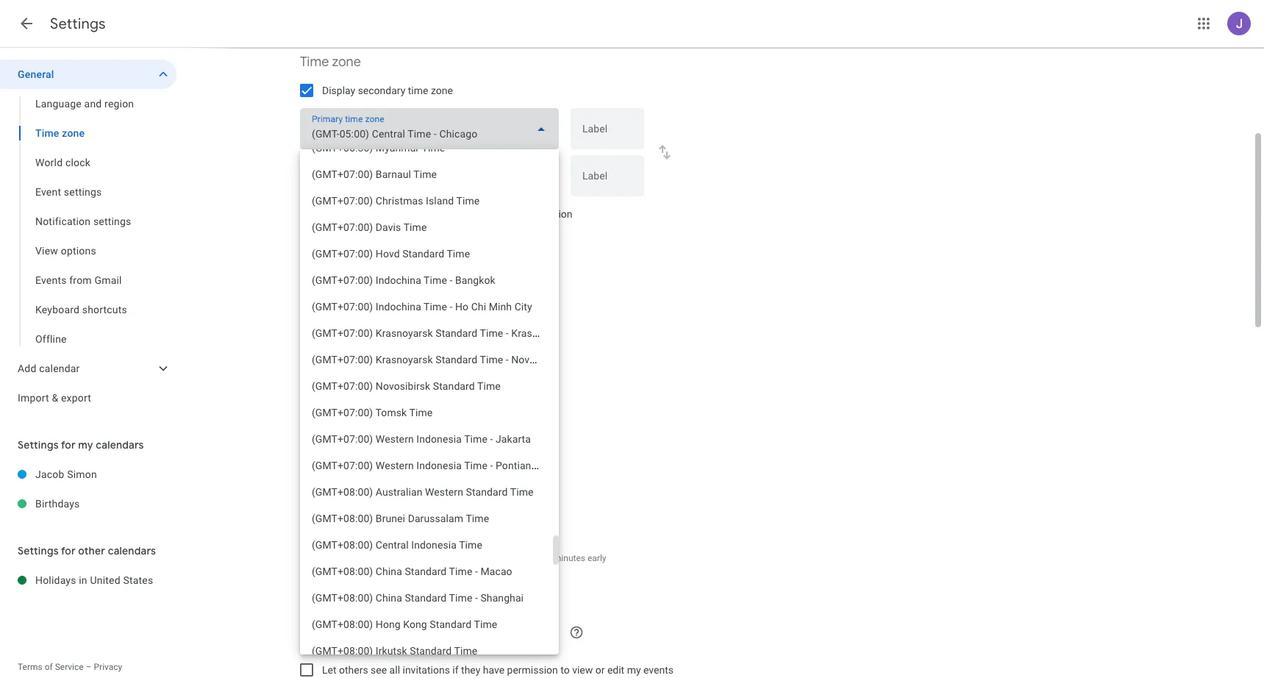 Task type: vqa. For each thing, say whether or not it's contained in the screenshot.
at related to Time of day text field
no



Task type: locate. For each thing, give the bounding box(es) containing it.
0 horizontal spatial time
[[35, 127, 59, 139]]

1 horizontal spatial event settings
[[300, 445, 383, 462]]

to left the current
[[489, 208, 498, 220]]

view options
[[35, 245, 96, 257]]

settings
[[50, 15, 106, 33], [18, 438, 59, 452], [18, 544, 59, 558]]

zone inside group
[[62, 127, 85, 139]]

0 horizontal spatial world
[[35, 157, 63, 168]]

0 vertical spatial clock
[[65, 157, 90, 168]]

Label for secondary time zone. text field
[[583, 171, 633, 191]]

holidays
[[35, 574, 76, 586]]

1 vertical spatial world clock
[[300, 305, 370, 322]]

event
[[35, 186, 61, 198], [300, 445, 333, 462]]

1 horizontal spatial time zone
[[300, 54, 361, 71]]

(gmt+08:00) irkutsk standard time option
[[300, 638, 553, 664]]

2 early from the left
[[588, 553, 606, 563]]

0 vertical spatial world clock
[[35, 157, 90, 168]]

meetings up 5
[[358, 523, 401, 535]]

(gmt+07:00) western indonesia time - jakarta option
[[300, 426, 553, 452]]

language
[[35, 98, 82, 110]]

(gmt+07:00) davis time option
[[300, 214, 553, 241]]

1 minutes from the left
[[404, 553, 436, 563]]

settings for settings for other calendars
[[18, 544, 59, 558]]

1 horizontal spatial minutes
[[554, 553, 585, 563]]

settings for settings
[[50, 15, 106, 33]]

group
[[0, 89, 177, 354]]

holidays in united states tree item
[[0, 566, 177, 595]]

keyboard
[[35, 304, 80, 316]]

clock right world
[[378, 336, 402, 348]]

clock
[[65, 157, 90, 168], [338, 305, 370, 322], [378, 336, 402, 348]]

0 vertical spatial settings
[[50, 15, 106, 33]]

zone down "language and region" on the top of the page
[[62, 127, 85, 139]]

Label for primary time zone. text field
[[583, 124, 633, 144]]

(gmt+07:00) novosibirsk standard time option
[[300, 373, 553, 399]]

1 vertical spatial for
[[61, 544, 76, 558]]

1 horizontal spatial clock
[[338, 305, 370, 322]]

jacob simon tree item
[[0, 460, 177, 489]]

0 vertical spatial for
[[61, 438, 76, 452]]

time right secondary
[[408, 85, 428, 96]]

(gmt+08:00) china standard time - shanghai option
[[300, 585, 553, 611]]

show
[[322, 336, 348, 348]]

2 vertical spatial settings
[[18, 544, 59, 558]]

time zone down 'language'
[[35, 127, 85, 139]]

time zone up display
[[300, 54, 361, 71]]

and left longer
[[459, 553, 474, 563]]

0 vertical spatial and
[[84, 98, 102, 110]]

1 vertical spatial time
[[442, 208, 462, 220]]

world
[[350, 336, 375, 348]]

my
[[388, 208, 402, 220], [78, 438, 93, 452], [627, 664, 641, 676]]

time down 'language'
[[35, 127, 59, 139]]

1 horizontal spatial early
[[588, 553, 606, 563]]

0 horizontal spatial time
[[408, 85, 428, 96]]

0 horizontal spatial to
[[342, 208, 351, 220]]

1 horizontal spatial world clock
[[300, 305, 370, 322]]

meetings left 5
[[359, 553, 395, 563]]

0 vertical spatial event settings
[[35, 186, 102, 198]]

and
[[84, 98, 102, 110], [459, 553, 474, 563]]

0 horizontal spatial my
[[78, 438, 93, 452]]

guest
[[336, 581, 358, 591]]

2 for from the top
[[61, 544, 76, 558]]

1 vertical spatial my
[[78, 438, 93, 452]]

calendars for settings for my calendars
[[96, 438, 144, 452]]

calendars up states
[[108, 544, 156, 558]]

1 vertical spatial calendars
[[108, 544, 156, 558]]

0 horizontal spatial time zone
[[35, 127, 85, 139]]

2 vertical spatial my
[[627, 664, 641, 676]]

and left region
[[84, 98, 102, 110]]

1 vertical spatial settings
[[93, 216, 131, 227]]

0 vertical spatial event
[[35, 186, 61, 198]]

my right edit
[[627, 664, 641, 676]]

1 for from the top
[[61, 438, 76, 452]]

2 horizontal spatial to
[[561, 664, 570, 676]]

for
[[61, 438, 76, 452], [61, 544, 76, 558]]

events
[[35, 274, 67, 286]]

0 vertical spatial settings
[[64, 186, 102, 198]]

all
[[390, 664, 400, 676]]

world clock
[[35, 157, 90, 168], [300, 305, 370, 322]]

permission
[[507, 664, 558, 676]]

to right ask
[[342, 208, 351, 220]]

across
[[483, 238, 510, 249]]

shortcuts
[[82, 304, 127, 316]]

0 horizontal spatial event
[[35, 186, 61, 198]]

clock up notification settings
[[65, 157, 90, 168]]

about
[[347, 238, 369, 249]]

settings up holidays
[[18, 544, 59, 558]]

export
[[61, 392, 91, 404]]

others
[[339, 664, 368, 676]]

settings for other calendars
[[18, 544, 156, 558]]

let others see all invitations if they have permission to view or edit my events
[[322, 664, 674, 676]]

1 vertical spatial time zone
[[35, 127, 85, 139]]

end
[[300, 553, 315, 563]]

0 horizontal spatial world clock
[[35, 157, 90, 168]]

for up 'jacob simon'
[[61, 438, 76, 452]]

world
[[35, 157, 63, 168], [300, 305, 335, 322]]

let
[[322, 664, 337, 676]]

(gmt+07:00) western indonesia time - pontianak option
[[300, 452, 553, 479]]

1 vertical spatial world
[[300, 305, 335, 322]]

clock up show world clock
[[338, 305, 370, 322]]

google
[[390, 238, 418, 249]]

settings for my calendars
[[18, 438, 144, 452]]

1 horizontal spatial to
[[489, 208, 498, 220]]

my up jacob simon tree item
[[78, 438, 93, 452]]

settings right go back icon
[[50, 15, 106, 33]]

zone up works
[[465, 208, 487, 220]]

0 horizontal spatial minutes
[[404, 553, 436, 563]]

2 horizontal spatial my
[[627, 664, 641, 676]]

options
[[61, 245, 96, 257]]

meetings left 10
[[503, 553, 539, 563]]

location
[[536, 208, 573, 220]]

1 horizontal spatial event
[[300, 445, 333, 462]]

my right update at top left
[[388, 208, 402, 220]]

early
[[438, 553, 457, 563], [588, 553, 606, 563]]

time
[[408, 85, 428, 96], [442, 208, 462, 220]]

(gmt+07:00) krasnoyarsk standard time - krasnoyarsk option
[[300, 320, 553, 346]]

states
[[123, 574, 153, 586]]

None field
[[300, 108, 559, 149]]

settings for settings for my calendars
[[18, 438, 59, 452]]

to
[[342, 208, 351, 220], [489, 208, 498, 220], [561, 664, 570, 676]]

longer
[[476, 553, 501, 563]]

group containing language and region
[[0, 89, 177, 354]]

time
[[300, 54, 329, 71], [35, 127, 59, 139]]

birthdays tree item
[[0, 489, 177, 519]]

calendars up jacob simon tree item
[[96, 438, 144, 452]]

for left other
[[61, 544, 76, 558]]

to left view
[[561, 664, 570, 676]]

current
[[501, 208, 533, 220]]

early left longer
[[438, 553, 457, 563]]

zone
[[332, 54, 361, 71], [431, 85, 453, 96], [62, 127, 85, 139], [465, 208, 487, 220]]

minutes right 10
[[554, 553, 585, 563]]

world clock inside group
[[35, 157, 90, 168]]

0 vertical spatial time
[[300, 54, 329, 71]]

1 horizontal spatial my
[[388, 208, 402, 220]]

view
[[35, 245, 58, 257]]

1 vertical spatial clock
[[338, 305, 370, 322]]

secondary
[[358, 85, 405, 96]]

tree containing general
[[0, 60, 177, 413]]

minutes right 5
[[404, 553, 436, 563]]

time up display
[[300, 54, 329, 71]]

world clock up 'notification'
[[35, 157, 90, 168]]

0 vertical spatial time zone
[[300, 54, 361, 71]]

add
[[18, 363, 36, 374]]

world clock up show
[[300, 305, 370, 322]]

0 horizontal spatial event settings
[[35, 186, 102, 198]]

view
[[572, 664, 593, 676]]

tree
[[0, 60, 177, 413]]

gmail
[[94, 274, 122, 286]]

settings up jacob at the left bottom of the page
[[18, 438, 59, 452]]

0 vertical spatial time
[[408, 85, 428, 96]]

meetings
[[358, 523, 401, 535], [359, 553, 395, 563], [503, 553, 539, 563]]

(gmt+08:00) hong kong standard time option
[[300, 611, 553, 638]]

privacy link
[[94, 662, 122, 672]]

1 vertical spatial event settings
[[300, 445, 383, 462]]

zone up (gmt+06:30) myanmar time option
[[431, 85, 453, 96]]

1 vertical spatial settings
[[18, 438, 59, 452]]

world down 'language'
[[35, 157, 63, 168]]

0 vertical spatial my
[[388, 208, 402, 220]]

(gmt+07:00) christmas island time option
[[300, 188, 553, 214]]

1 vertical spatial and
[[459, 553, 474, 563]]

0 vertical spatial calendars
[[96, 438, 144, 452]]

(gmt+07:00) hovd standard time option
[[300, 241, 553, 267]]

1 horizontal spatial world
[[300, 305, 335, 322]]

time right primary
[[442, 208, 462, 220]]

2 horizontal spatial clock
[[378, 336, 402, 348]]

display secondary time zone
[[322, 85, 453, 96]]

service
[[55, 662, 84, 672]]

add calendar
[[18, 363, 80, 374]]

0 vertical spatial world
[[35, 157, 63, 168]]

(gmt+08:00) central indonesia time option
[[300, 532, 553, 558]]

calendars
[[96, 438, 144, 452], [108, 544, 156, 558]]

event settings
[[35, 186, 102, 198], [300, 445, 383, 462]]

0 horizontal spatial early
[[438, 553, 457, 563]]

primary
[[404, 208, 439, 220]]

1 vertical spatial event
[[300, 445, 333, 462]]

events from gmail
[[35, 274, 122, 286]]

world up show
[[300, 305, 335, 322]]

1 horizontal spatial and
[[459, 553, 474, 563]]

in
[[79, 574, 87, 586]]

early right 10
[[588, 553, 606, 563]]



Task type: describe. For each thing, give the bounding box(es) containing it.
show world clock
[[322, 336, 402, 348]]

update
[[354, 208, 385, 220]]

invitations
[[403, 664, 450, 676]]

calendars for settings for other calendars
[[108, 544, 156, 558]]

world inside group
[[35, 157, 63, 168]]

notification
[[35, 216, 91, 227]]

language and region
[[35, 98, 134, 110]]

for for my
[[61, 438, 76, 452]]

settings for my calendars tree
[[0, 460, 177, 519]]

works
[[458, 238, 481, 249]]

0 horizontal spatial and
[[84, 98, 102, 110]]

have
[[483, 664, 505, 676]]

edit
[[607, 664, 625, 676]]

(gmt+07:00) krasnoyarsk standard time - novokuznetsk option
[[300, 346, 553, 373]]

speedy meetings
[[322, 523, 401, 535]]

holidays in united states link
[[35, 566, 177, 595]]

permissions
[[360, 581, 409, 591]]

&
[[52, 392, 58, 404]]

calendar
[[39, 363, 80, 374]]

terms of service – privacy
[[18, 662, 122, 672]]

30
[[317, 553, 327, 563]]

end 30 minute meetings 5 minutes early and longer meetings 10 minutes early
[[300, 553, 606, 563]]

united
[[90, 574, 120, 586]]

offline
[[35, 333, 67, 345]]

if
[[453, 664, 459, 676]]

birthdays link
[[35, 489, 177, 519]]

of
[[45, 662, 53, 672]]

simon
[[67, 469, 97, 480]]

2 minutes from the left
[[554, 553, 585, 563]]

0 horizontal spatial clock
[[65, 157, 90, 168]]

general
[[18, 68, 54, 80]]

zone up display
[[332, 54, 361, 71]]

learn more about how google calendar works across
[[300, 238, 512, 249]]

keyboard shortcuts
[[35, 304, 127, 316]]

default guest permissions
[[306, 581, 409, 591]]

(gmt+08:00) brunei darussalam time option
[[300, 505, 553, 532]]

default
[[306, 581, 334, 591]]

ask
[[322, 208, 339, 220]]

–
[[86, 662, 92, 672]]

1 early from the left
[[438, 553, 457, 563]]

general tree item
[[0, 60, 177, 89]]

events
[[644, 664, 674, 676]]

holidays in united states
[[35, 574, 153, 586]]

speedy
[[322, 523, 356, 535]]

or
[[596, 664, 605, 676]]

go back image
[[18, 15, 35, 32]]

1 horizontal spatial time
[[300, 54, 329, 71]]

learn
[[300, 238, 322, 249]]

birthdays
[[35, 498, 80, 510]]

5
[[397, 553, 402, 563]]

terms
[[18, 662, 42, 672]]

event settings inside group
[[35, 186, 102, 198]]

(gmt+07:00) barnaul time option
[[300, 161, 553, 188]]

display
[[322, 85, 355, 96]]

(gmt+06:30) myanmar time option
[[300, 135, 553, 161]]

1 vertical spatial time
[[35, 127, 59, 139]]

calendar
[[420, 238, 455, 249]]

see
[[371, 664, 387, 676]]

(gmt+08:00) china standard time - macao option
[[300, 558, 553, 585]]

ask to update my primary time zone to current location
[[322, 208, 573, 220]]

2 vertical spatial clock
[[378, 336, 402, 348]]

from
[[69, 274, 92, 286]]

(gmt+07:00) indochina time - ho chi minh city option
[[300, 293, 553, 320]]

minute
[[329, 553, 356, 563]]

region
[[105, 98, 134, 110]]

(gmt+07:00) indochina time - bangkok option
[[300, 267, 553, 293]]

2 vertical spatial settings
[[336, 445, 383, 462]]

jacob
[[35, 469, 64, 480]]

notification settings
[[35, 216, 131, 227]]

more
[[324, 238, 345, 249]]

(gmt+08:00) australian western standard time option
[[300, 479, 553, 505]]

they
[[461, 664, 481, 676]]

10
[[542, 553, 552, 563]]

how
[[372, 238, 388, 249]]

1 horizontal spatial time
[[442, 208, 462, 220]]

import & export
[[18, 392, 91, 404]]

privacy
[[94, 662, 122, 672]]

import
[[18, 392, 49, 404]]

other
[[78, 544, 105, 558]]

terms of service link
[[18, 662, 84, 672]]

jacob simon
[[35, 469, 97, 480]]

settings heading
[[50, 15, 106, 33]]

for for other
[[61, 544, 76, 558]]

(gmt+07:00) tomsk time option
[[300, 399, 553, 426]]



